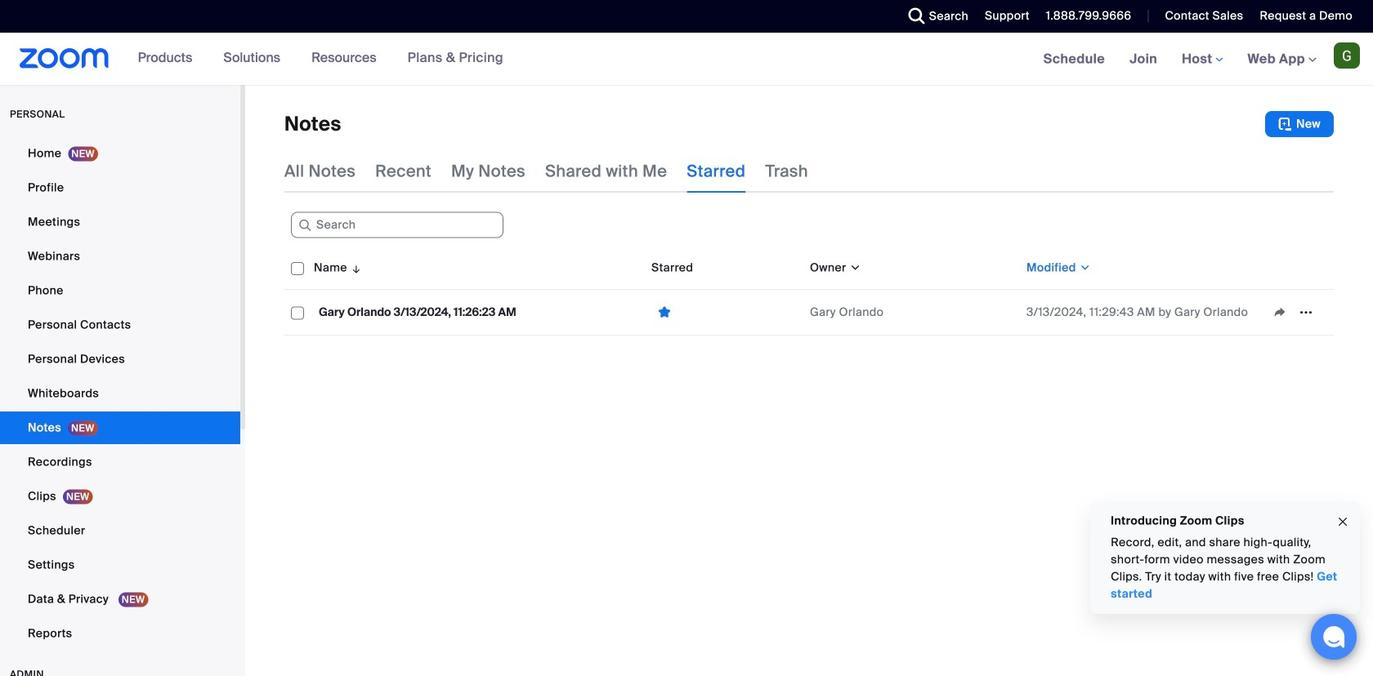 Task type: vqa. For each thing, say whether or not it's contained in the screenshot.
down icon
yes



Task type: describe. For each thing, give the bounding box(es) containing it.
product information navigation
[[126, 33, 516, 85]]

profile picture image
[[1334, 43, 1360, 69]]

zoom logo image
[[20, 48, 109, 69]]

tabs of all notes page tab list
[[284, 150, 808, 193]]



Task type: locate. For each thing, give the bounding box(es) containing it.
banner
[[0, 33, 1373, 86]]

application
[[284, 247, 1334, 336], [651, 300, 797, 325], [1267, 300, 1327, 325]]

arrow down image
[[347, 258, 362, 278]]

open chat image
[[1322, 626, 1345, 649], [1322, 626, 1345, 649]]

down image
[[1076, 260, 1091, 276]]

more options for gary orlando 3/13/2024, 11:26:23 am image
[[1293, 305, 1319, 320]]

close image
[[1336, 513, 1349, 532]]

meetings navigation
[[1031, 33, 1373, 86]]

share image
[[1267, 305, 1293, 320]]

personal menu menu
[[0, 137, 240, 652]]

Search text field
[[291, 212, 503, 238]]



